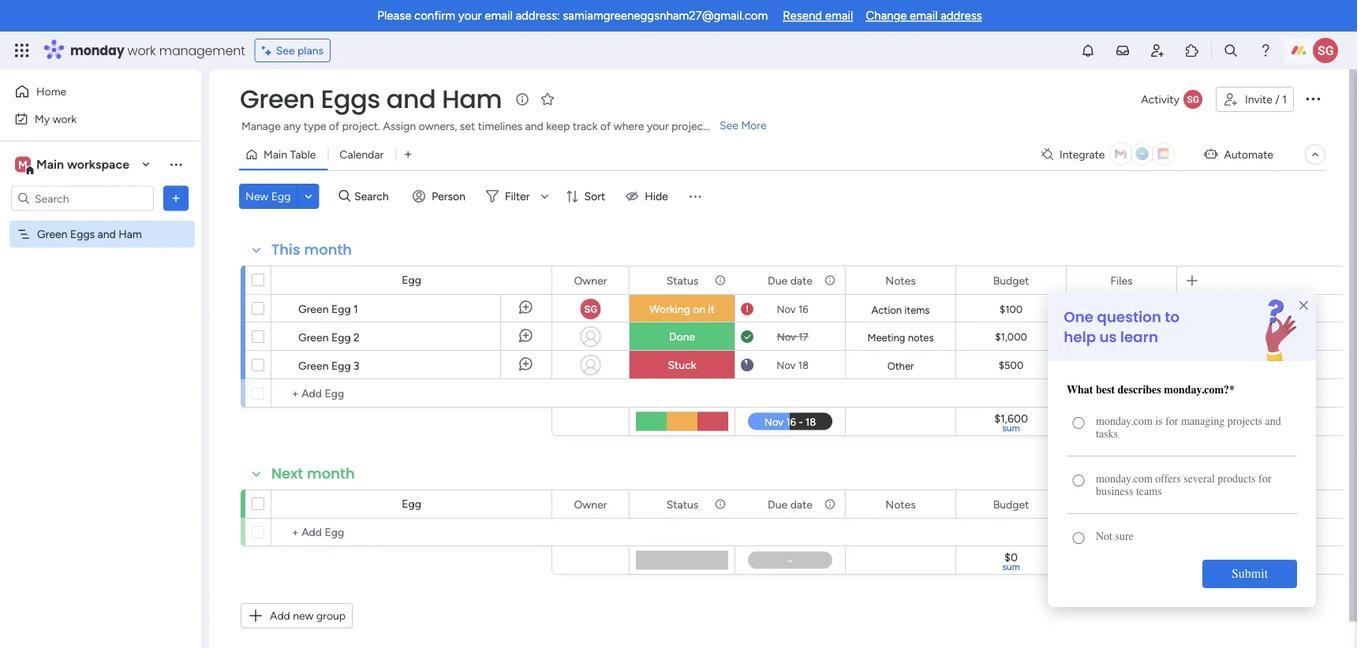 Task type: describe. For each thing, give the bounding box(es) containing it.
0 vertical spatial and
[[386, 82, 436, 117]]

inbox image
[[1115, 43, 1131, 58]]

assign
[[383, 120, 416, 133]]

$0 sum
[[1002, 551, 1020, 573]]

owners,
[[419, 120, 457, 133]]

invite
[[1245, 93, 1273, 106]]

collapse board header image
[[1309, 148, 1322, 161]]

search everything image
[[1223, 43, 1239, 58]]

v2 overdue deadline image
[[741, 302, 754, 317]]

add
[[270, 610, 290, 623]]

due date field for second column information icon from the top of the page
[[764, 496, 817, 513]]

please
[[377, 9, 411, 23]]

invite / 1
[[1245, 93, 1287, 106]]

apps image
[[1184, 43, 1200, 58]]

see plans button
[[255, 39, 331, 62]]

keep
[[546, 120, 570, 133]]

filter button
[[480, 184, 554, 209]]

hide
[[645, 190, 668, 203]]

angle down image
[[305, 191, 312, 202]]

my work
[[35, 112, 77, 125]]

nov for green egg 3
[[777, 359, 796, 372]]

type
[[304, 120, 326, 133]]

activity
[[1141, 93, 1180, 106]]

other
[[887, 360, 914, 372]]

notifications image
[[1080, 43, 1096, 58]]

$1,600 sum
[[994, 412, 1028, 434]]

sort
[[584, 190, 605, 203]]

meeting notes
[[868, 331, 934, 344]]

table
[[290, 148, 316, 161]]

invite members image
[[1150, 43, 1165, 58]]

owner for 1st 'owner' field from the bottom
[[574, 498, 607, 511]]

green eggs and ham list box
[[0, 218, 201, 461]]

arrow down image
[[535, 187, 554, 206]]

plans
[[297, 44, 324, 57]]

hide button
[[620, 184, 678, 209]]

person
[[432, 190, 465, 203]]

0 horizontal spatial your
[[458, 9, 482, 23]]

home button
[[9, 79, 170, 104]]

automate
[[1224, 148, 1273, 161]]

green egg 1
[[298, 302, 358, 316]]

nov 18
[[777, 359, 809, 372]]

done
[[669, 330, 695, 344]]

sort button
[[559, 184, 615, 209]]

next
[[271, 464, 303, 484]]

This month field
[[267, 240, 356, 260]]

next month
[[271, 464, 355, 484]]

stuck
[[668, 359, 696, 372]]

/
[[1275, 93, 1280, 106]]

eggs inside list box
[[70, 228, 95, 241]]

1 vertical spatial options image
[[168, 191, 184, 206]]

resend email link
[[783, 9, 853, 23]]

my
[[35, 112, 50, 125]]

see plans
[[276, 44, 324, 57]]

work for monday
[[127, 41, 156, 59]]

workspace
[[67, 157, 129, 172]]

new egg button
[[239, 184, 297, 209]]

meeting
[[868, 331, 905, 344]]

show board description image
[[513, 92, 532, 107]]

Search in workspace field
[[33, 189, 132, 208]]

add view image
[[405, 149, 411, 160]]

owner for second 'owner' field from the bottom
[[574, 274, 607, 287]]

1 of from the left
[[329, 120, 339, 133]]

sam green image
[[1313, 38, 1338, 63]]

activity button
[[1135, 87, 1210, 112]]

nov 16
[[777, 303, 808, 316]]

working
[[649, 303, 690, 316]]

calendar
[[340, 148, 384, 161]]

monday work management
[[70, 41, 245, 59]]

menu image
[[687, 189, 703, 204]]

status field for 1st column information image from the top
[[663, 272, 702, 289]]

notes
[[908, 331, 934, 344]]

2 owner field from the top
[[570, 496, 611, 513]]

green up 'any'
[[240, 82, 315, 117]]

2 nov from the top
[[777, 331, 796, 343]]

files for first files field from the bottom
[[1111, 498, 1133, 511]]

resend email
[[783, 9, 853, 23]]

2
[[354, 331, 360, 344]]

2 + add egg text field from the top
[[279, 523, 544, 542]]

action items
[[872, 304, 930, 316]]

project.
[[342, 120, 380, 133]]

address:
[[516, 9, 560, 23]]

16
[[798, 303, 808, 316]]

v2 done deadline image
[[741, 329, 754, 344]]

Search field
[[350, 185, 398, 208]]

1 horizontal spatial ham
[[442, 82, 502, 117]]

due for 2nd column information icon from the bottom
[[768, 274, 788, 287]]

green for $1,000
[[298, 331, 329, 344]]

$100
[[1000, 303, 1023, 316]]

nov 17
[[777, 331, 808, 343]]

autopilot image
[[1204, 144, 1218, 164]]

2 notes field from the top
[[882, 496, 920, 513]]

email for resend email
[[825, 9, 853, 23]]

on
[[693, 303, 705, 316]]

resend
[[783, 9, 822, 23]]

workspace image
[[15, 156, 31, 173]]

1 owner field from the top
[[570, 272, 611, 289]]

budget field for this month
[[989, 272, 1033, 289]]



Task type: locate. For each thing, give the bounding box(es) containing it.
budget field up $100
[[989, 272, 1033, 289]]

1 status from the top
[[666, 274, 699, 287]]

main right workspace image
[[36, 157, 64, 172]]

files
[[1111, 274, 1133, 287], [1111, 498, 1133, 511]]

egg for green egg 3
[[331, 359, 351, 372]]

green for $100
[[298, 302, 329, 316]]

see inside button
[[276, 44, 295, 57]]

0 vertical spatial files
[[1111, 274, 1133, 287]]

0 vertical spatial nov
[[777, 303, 796, 316]]

1 vertical spatial and
[[525, 120, 543, 133]]

1 vertical spatial month
[[307, 464, 355, 484]]

see left plans
[[276, 44, 295, 57]]

monday
[[70, 41, 124, 59]]

0 vertical spatial files field
[[1107, 272, 1137, 289]]

17
[[799, 331, 808, 343]]

2 column information image from the top
[[824, 498, 836, 511]]

1 files field from the top
[[1107, 272, 1137, 289]]

Notes field
[[882, 272, 920, 289], [882, 496, 920, 513]]

management
[[159, 41, 245, 59]]

2 notes from the top
[[886, 498, 916, 511]]

option
[[0, 220, 201, 223]]

workspace selection element
[[15, 155, 132, 176]]

ham inside list box
[[119, 228, 142, 241]]

Status field
[[663, 272, 702, 289], [663, 496, 702, 513]]

+ Add Egg text field
[[279, 384, 544, 403], [279, 523, 544, 542]]

nov for green egg 1
[[777, 303, 796, 316]]

address
[[941, 9, 982, 23]]

2 files field from the top
[[1107, 496, 1137, 513]]

1 due from the top
[[768, 274, 788, 287]]

ham down search in workspace field
[[119, 228, 142, 241]]

0 vertical spatial owner
[[574, 274, 607, 287]]

see left more
[[720, 119, 738, 132]]

green eggs and ham down search in workspace field
[[37, 228, 142, 241]]

1 sum from the top
[[1002, 423, 1020, 434]]

2 vertical spatial and
[[98, 228, 116, 241]]

status for status field corresponding to first column information image from the bottom of the page
[[666, 498, 699, 511]]

due date for the due date field related to 2nd column information icon from the bottom
[[768, 274, 813, 287]]

1 up the '2' on the left bottom of page
[[354, 302, 358, 316]]

see
[[276, 44, 295, 57], [720, 119, 738, 132]]

due date
[[768, 274, 813, 287], [768, 498, 813, 511]]

0 vertical spatial date
[[790, 274, 813, 287]]

2 email from the left
[[825, 9, 853, 23]]

Due date field
[[764, 272, 817, 289], [764, 496, 817, 513]]

1 due date field from the top
[[764, 272, 817, 289]]

manage any type of project. assign owners, set timelines and keep track of where your project stands.
[[241, 120, 745, 133]]

options image right /
[[1303, 89, 1322, 108]]

1 inside button
[[1282, 93, 1287, 106]]

0 horizontal spatial email
[[485, 9, 513, 23]]

2 vertical spatial nov
[[777, 359, 796, 372]]

$1,600
[[994, 412, 1028, 425]]

1 vertical spatial ham
[[119, 228, 142, 241]]

email right resend
[[825, 9, 853, 23]]

1 for green egg 1
[[354, 302, 358, 316]]

confirm
[[414, 9, 455, 23]]

month
[[304, 240, 352, 260], [307, 464, 355, 484]]

green up green egg 2
[[298, 302, 329, 316]]

1 for invite / 1
[[1282, 93, 1287, 106]]

1 vertical spatial owner field
[[570, 496, 611, 513]]

egg for new egg
[[271, 190, 291, 203]]

0 vertical spatial eggs
[[321, 82, 380, 117]]

add new group
[[270, 610, 346, 623]]

1 vertical spatial status field
[[663, 496, 702, 513]]

1 date from the top
[[790, 274, 813, 287]]

month right next
[[307, 464, 355, 484]]

new
[[293, 610, 314, 623]]

budget up $100
[[993, 274, 1029, 287]]

nov left 16
[[777, 303, 796, 316]]

add new group button
[[241, 604, 353, 629]]

stands.
[[710, 120, 745, 133]]

0 vertical spatial status field
[[663, 272, 702, 289]]

1 vertical spatial sum
[[1002, 561, 1020, 573]]

green down green egg 1 at the left top
[[298, 331, 329, 344]]

and up assign
[[386, 82, 436, 117]]

0 vertical spatial due date field
[[764, 272, 817, 289]]

18
[[798, 359, 809, 372]]

1 owner from the top
[[574, 274, 607, 287]]

select product image
[[14, 43, 30, 58]]

1 horizontal spatial of
[[600, 120, 611, 133]]

work for my
[[53, 112, 77, 125]]

0 horizontal spatial and
[[98, 228, 116, 241]]

new
[[245, 190, 268, 203]]

invite / 1 button
[[1216, 87, 1294, 112]]

0 vertical spatial notes
[[886, 274, 916, 287]]

1 due date from the top
[[768, 274, 813, 287]]

0 vertical spatial sum
[[1002, 423, 1020, 434]]

1 files from the top
[[1111, 274, 1133, 287]]

Next month field
[[267, 464, 359, 484]]

email left address: in the left of the page
[[485, 9, 513, 23]]

2 of from the left
[[600, 120, 611, 133]]

0 vertical spatial budget field
[[989, 272, 1033, 289]]

2 date from the top
[[790, 498, 813, 511]]

1 vertical spatial due
[[768, 498, 788, 511]]

2 due from the top
[[768, 498, 788, 511]]

workspace options image
[[168, 156, 184, 172]]

budget up the $0
[[993, 498, 1029, 511]]

3 email from the left
[[910, 9, 938, 23]]

v2 search image
[[339, 188, 350, 205]]

2 status field from the top
[[663, 496, 702, 513]]

2 column information image from the top
[[714, 498, 727, 511]]

set
[[460, 120, 475, 133]]

1 vertical spatial notes field
[[882, 496, 920, 513]]

1 horizontal spatial eggs
[[321, 82, 380, 117]]

project
[[672, 120, 707, 133]]

1 vertical spatial files field
[[1107, 496, 1137, 513]]

1 column information image from the top
[[824, 274, 836, 287]]

month for this month
[[304, 240, 352, 260]]

main left the table
[[264, 148, 287, 161]]

1 email from the left
[[485, 9, 513, 23]]

0 horizontal spatial green eggs and ham
[[37, 228, 142, 241]]

more
[[741, 119, 767, 132]]

main for main table
[[264, 148, 287, 161]]

any
[[283, 120, 301, 133]]

status field for first column information image from the bottom of the page
[[663, 496, 702, 513]]

main table button
[[239, 142, 328, 167]]

1 horizontal spatial your
[[647, 120, 669, 133]]

1 vertical spatial column information image
[[714, 498, 727, 511]]

date for the due date field for second column information icon from the top of the page
[[790, 498, 813, 511]]

0 vertical spatial status
[[666, 274, 699, 287]]

1 vertical spatial work
[[53, 112, 77, 125]]

1 vertical spatial 1
[[354, 302, 358, 316]]

1 vertical spatial date
[[790, 498, 813, 511]]

your right confirm
[[458, 9, 482, 23]]

green
[[240, 82, 315, 117], [37, 228, 67, 241], [298, 302, 329, 316], [298, 331, 329, 344], [298, 359, 329, 372]]

due date field for 2nd column information icon from the bottom
[[764, 272, 817, 289]]

and down search in workspace field
[[98, 228, 116, 241]]

this
[[271, 240, 300, 260]]

nov left 17
[[777, 331, 796, 343]]

1 nov from the top
[[777, 303, 796, 316]]

1 vertical spatial see
[[720, 119, 738, 132]]

1 notes field from the top
[[882, 272, 920, 289]]

action
[[872, 304, 902, 316]]

0 vertical spatial see
[[276, 44, 295, 57]]

options image down workspace options icon
[[168, 191, 184, 206]]

items
[[904, 304, 930, 316]]

email for change email address
[[910, 9, 938, 23]]

sum inside $1,600 sum
[[1002, 423, 1020, 434]]

filter
[[505, 190, 530, 203]]

due date for the due date field for second column information icon from the top of the page
[[768, 498, 813, 511]]

eggs down search in workspace field
[[70, 228, 95, 241]]

0 vertical spatial options image
[[1303, 89, 1322, 108]]

1 vertical spatial owner
[[574, 498, 607, 511]]

due
[[768, 274, 788, 287], [768, 498, 788, 511]]

2 due date from the top
[[768, 498, 813, 511]]

0 vertical spatial 1
[[1282, 93, 1287, 106]]

notes
[[886, 274, 916, 287], [886, 498, 916, 511]]

month right this
[[304, 240, 352, 260]]

integrate
[[1060, 148, 1105, 161]]

it
[[708, 303, 715, 316]]

eggs up project.
[[321, 82, 380, 117]]

1 vertical spatial due date
[[768, 498, 813, 511]]

sum for $0
[[1002, 561, 1020, 573]]

status
[[666, 274, 699, 287], [666, 498, 699, 511]]

3 nov from the top
[[777, 359, 796, 372]]

green egg 3
[[298, 359, 360, 372]]

0 horizontal spatial main
[[36, 157, 64, 172]]

1 notes from the top
[[886, 274, 916, 287]]

2 horizontal spatial email
[[910, 9, 938, 23]]

1 vertical spatial files
[[1111, 498, 1133, 511]]

change
[[866, 9, 907, 23]]

green eggs and ham up project.
[[240, 82, 502, 117]]

column information image
[[714, 274, 727, 287], [714, 498, 727, 511]]

egg for green egg 1
[[331, 302, 351, 316]]

budget field up the $0
[[989, 496, 1033, 513]]

1 horizontal spatial email
[[825, 9, 853, 23]]

column information image
[[824, 274, 836, 287], [824, 498, 836, 511]]

2 files from the top
[[1111, 498, 1133, 511]]

0 vertical spatial month
[[304, 240, 352, 260]]

0 horizontal spatial 1
[[354, 302, 358, 316]]

working on it
[[649, 303, 715, 316]]

0 vertical spatial ham
[[442, 82, 502, 117]]

1 right /
[[1282, 93, 1287, 106]]

due for second column information icon from the top of the page
[[768, 498, 788, 511]]

status for status field corresponding to 1st column information image from the top
[[666, 274, 699, 287]]

1 + add egg text field from the top
[[279, 384, 544, 403]]

2 budget field from the top
[[989, 496, 1033, 513]]

please confirm your email address: samiamgreeneggsnham27@gmail.com
[[377, 9, 768, 23]]

green eggs and ham inside list box
[[37, 228, 142, 241]]

$500
[[999, 359, 1024, 372]]

2 budget from the top
[[993, 498, 1029, 511]]

Owner field
[[570, 272, 611, 289], [570, 496, 611, 513]]

budget
[[993, 274, 1029, 287], [993, 498, 1029, 511]]

1 vertical spatial budget field
[[989, 496, 1033, 513]]

$0
[[1004, 551, 1018, 564]]

and
[[386, 82, 436, 117], [525, 120, 543, 133], [98, 228, 116, 241]]

green egg 2
[[298, 331, 360, 344]]

options image
[[1303, 89, 1322, 108], [168, 191, 184, 206]]

work inside button
[[53, 112, 77, 125]]

1 vertical spatial notes
[[886, 498, 916, 511]]

green inside green eggs and ham list box
[[37, 228, 67, 241]]

0 vertical spatial work
[[127, 41, 156, 59]]

0 vertical spatial notes field
[[882, 272, 920, 289]]

1 budget field from the top
[[989, 272, 1033, 289]]

add to favorites image
[[540, 91, 556, 107]]

2 status from the top
[[666, 498, 699, 511]]

0 horizontal spatial work
[[53, 112, 77, 125]]

1 column information image from the top
[[714, 274, 727, 287]]

of right track
[[600, 120, 611, 133]]

egg
[[271, 190, 291, 203], [402, 273, 421, 287], [331, 302, 351, 316], [331, 331, 351, 344], [331, 359, 351, 372], [402, 497, 421, 511]]

see for see plans
[[276, 44, 295, 57]]

0 vertical spatial + add egg text field
[[279, 384, 544, 403]]

2 horizontal spatial and
[[525, 120, 543, 133]]

main inside workspace selection element
[[36, 157, 64, 172]]

group
[[316, 610, 346, 623]]

1 budget from the top
[[993, 274, 1029, 287]]

0 vertical spatial your
[[458, 9, 482, 23]]

main table
[[264, 148, 316, 161]]

$1,000
[[995, 331, 1027, 344]]

2 due date field from the top
[[764, 496, 817, 513]]

track
[[573, 120, 598, 133]]

where
[[614, 120, 644, 133]]

see more
[[720, 119, 767, 132]]

1 vertical spatial your
[[647, 120, 669, 133]]

1 vertical spatial nov
[[777, 331, 796, 343]]

green for other
[[298, 359, 329, 372]]

1 status field from the top
[[663, 272, 702, 289]]

0 horizontal spatial see
[[276, 44, 295, 57]]

nov
[[777, 303, 796, 316], [777, 331, 796, 343], [777, 359, 796, 372]]

this month
[[271, 240, 352, 260]]

help image
[[1258, 43, 1273, 58]]

month for next month
[[307, 464, 355, 484]]

sum for $1,600
[[1002, 423, 1020, 434]]

0 vertical spatial owner field
[[570, 272, 611, 289]]

see more link
[[718, 118, 768, 133]]

1 vertical spatial green eggs and ham
[[37, 228, 142, 241]]

nov left 18
[[777, 359, 796, 372]]

1 horizontal spatial options image
[[1303, 89, 1322, 108]]

new egg
[[245, 190, 291, 203]]

of
[[329, 120, 339, 133], [600, 120, 611, 133]]

your right where
[[647, 120, 669, 133]]

0 vertical spatial due date
[[768, 274, 813, 287]]

green down search in workspace field
[[37, 228, 67, 241]]

samiamgreeneggsnham27@gmail.com
[[563, 9, 768, 23]]

and left "keep"
[[525, 120, 543, 133]]

files for first files field
[[1111, 274, 1133, 287]]

Budget field
[[989, 272, 1033, 289], [989, 496, 1033, 513]]

0 vertical spatial budget
[[993, 274, 1029, 287]]

see for see more
[[720, 119, 738, 132]]

1 horizontal spatial see
[[720, 119, 738, 132]]

Green Eggs and Ham field
[[236, 82, 506, 117]]

home
[[36, 85, 66, 98]]

budget for next month
[[993, 498, 1029, 511]]

0 vertical spatial green eggs and ham
[[240, 82, 502, 117]]

0 horizontal spatial eggs
[[70, 228, 95, 241]]

3
[[354, 359, 360, 372]]

budget for this month
[[993, 274, 1029, 287]]

0 vertical spatial due
[[768, 274, 788, 287]]

and inside list box
[[98, 228, 116, 241]]

timelines
[[478, 120, 522, 133]]

1 horizontal spatial work
[[127, 41, 156, 59]]

calendar button
[[328, 142, 396, 167]]

1 vertical spatial + add egg text field
[[279, 523, 544, 542]]

work right monday
[[127, 41, 156, 59]]

0 horizontal spatial options image
[[168, 191, 184, 206]]

0 horizontal spatial ham
[[119, 228, 142, 241]]

ham up set
[[442, 82, 502, 117]]

dapulse integrations image
[[1041, 149, 1053, 161]]

date
[[790, 274, 813, 287], [790, 498, 813, 511]]

1 horizontal spatial green eggs and ham
[[240, 82, 502, 117]]

change email address link
[[866, 9, 982, 23]]

1 horizontal spatial and
[[386, 82, 436, 117]]

2 sum from the top
[[1002, 561, 1020, 573]]

Files field
[[1107, 272, 1137, 289], [1107, 496, 1137, 513]]

1 vertical spatial status
[[666, 498, 699, 511]]

of right the type
[[329, 120, 339, 133]]

eggs
[[321, 82, 380, 117], [70, 228, 95, 241]]

0 horizontal spatial of
[[329, 120, 339, 133]]

budget field for next month
[[989, 496, 1033, 513]]

green down green egg 2
[[298, 359, 329, 372]]

egg inside button
[[271, 190, 291, 203]]

egg for green egg 2
[[331, 331, 351, 344]]

work
[[127, 41, 156, 59], [53, 112, 77, 125]]

1 vertical spatial column information image
[[824, 498, 836, 511]]

main for main workspace
[[36, 157, 64, 172]]

person button
[[406, 184, 475, 209]]

1 horizontal spatial 1
[[1282, 93, 1287, 106]]

manage
[[241, 120, 281, 133]]

work right my
[[53, 112, 77, 125]]

m
[[18, 158, 28, 171]]

main workspace
[[36, 157, 129, 172]]

1 vertical spatial eggs
[[70, 228, 95, 241]]

0 vertical spatial column information image
[[824, 274, 836, 287]]

email right change
[[910, 9, 938, 23]]

owner
[[574, 274, 607, 287], [574, 498, 607, 511]]

1 horizontal spatial main
[[264, 148, 287, 161]]

date for the due date field related to 2nd column information icon from the bottom
[[790, 274, 813, 287]]

change email address
[[866, 9, 982, 23]]

1 vertical spatial due date field
[[764, 496, 817, 513]]

2 owner from the top
[[574, 498, 607, 511]]

0 vertical spatial column information image
[[714, 274, 727, 287]]

1 vertical spatial budget
[[993, 498, 1029, 511]]

my work button
[[9, 106, 170, 131]]

main inside button
[[264, 148, 287, 161]]



Task type: vqa. For each thing, say whether or not it's contained in the screenshot.
Budget element
no



